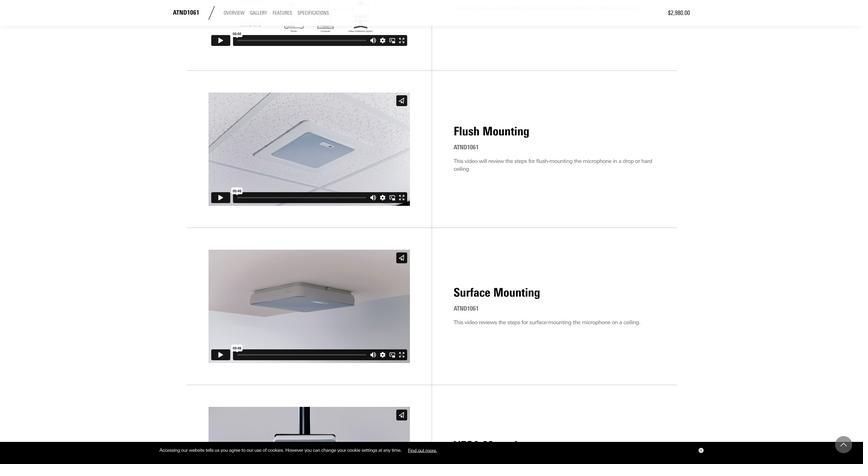 Task type: describe. For each thing, give the bounding box(es) containing it.
at
[[378, 448, 382, 453]]

arrow up image
[[841, 442, 847, 448]]

ceiling
[[454, 166, 469, 172]]

$2,980.00
[[668, 9, 690, 17]]

accessing our website tells us you agree to our use of cookies. however you can change your cookie settings at any time.
[[159, 448, 403, 453]]

of
[[263, 448, 267, 453]]

this video will review the steps for flush-mounting the microphone in a drop or hard ceiling
[[454, 158, 652, 172]]

us
[[215, 448, 219, 453]]

overview
[[224, 10, 245, 16]]

reviews
[[479, 319, 497, 326]]

microphone inside this video will review the steps for flush-mounting the microphone in a drop or hard ceiling
[[583, 158, 612, 164]]

mounting for surface mounting
[[493, 285, 540, 300]]

review
[[489, 158, 504, 164]]

mounting for vesa mounting
[[483, 439, 530, 453]]

settings
[[362, 448, 377, 453]]

and
[[496, 5, 505, 11]]

find out more. link
[[403, 445, 442, 456]]

in
[[613, 158, 617, 164]]

divider line image
[[205, 6, 218, 20]]

ceiling.
[[624, 319, 640, 326]]

any
[[383, 448, 391, 453]]

this for surface mounting
[[454, 319, 463, 326]]

tells
[[206, 448, 214, 453]]

on
[[612, 319, 618, 326]]

for inside this video will review the steps for flush-mounting the microphone in a drop or hard ceiling
[[529, 158, 535, 164]]

your
[[337, 448, 346, 453]]

0 vertical spatial atnd1061
[[173, 9, 199, 17]]

1 you from the left
[[221, 448, 228, 453]]

2 our from the left
[[247, 448, 253, 453]]

1 video from the top
[[465, 5, 478, 11]]

1 vertical spatial steps
[[508, 319, 520, 326]]

gallery
[[250, 10, 267, 16]]

drop
[[623, 158, 634, 164]]

1 vertical spatial mounting
[[549, 319, 572, 326]]

mounting inside this video will review the steps for flush-mounting the microphone in a drop or hard ceiling
[[550, 158, 573, 164]]

0 horizontal spatial for
[[522, 319, 528, 326]]

to
[[242, 448, 245, 453]]

features
[[273, 10, 292, 16]]



Task type: locate. For each thing, give the bounding box(es) containing it.
3 video from the top
[[465, 319, 478, 326]]

you
[[221, 448, 228, 453], [304, 448, 312, 453]]

1 vertical spatial atnd1061
[[454, 144, 479, 151]]

agree
[[229, 448, 240, 453]]

change
[[321, 448, 336, 453]]

2 vertical spatial atnd1061
[[454, 305, 479, 312]]

2 vertical spatial this
[[454, 319, 463, 326]]

atnd1061 down flush
[[454, 144, 479, 151]]

steps left the surface-
[[508, 319, 520, 326]]

a right on
[[619, 319, 622, 326]]

this video reviews the steps for surface-mounting the microphone on a ceiling.
[[454, 319, 640, 326]]

atnd1061 down the surface in the right bottom of the page
[[454, 305, 479, 312]]

2 you from the left
[[304, 448, 312, 453]]

1 vertical spatial a
[[619, 319, 622, 326]]

for left the surface-
[[522, 319, 528, 326]]

1 vertical spatial mounting
[[493, 285, 540, 300]]

for left 'flush-' on the right top of page
[[529, 158, 535, 164]]

specifications
[[298, 10, 329, 16]]

1 horizontal spatial our
[[247, 448, 253, 453]]

with
[[588, 5, 599, 11]]

flush mounting
[[454, 124, 530, 138]]

surface
[[454, 285, 491, 300]]

steps left 'flush-' on the right top of page
[[515, 158, 527, 164]]

video left will
[[465, 158, 478, 164]]

this left shows
[[454, 5, 463, 11]]

our left website
[[181, 448, 188, 453]]

surface-
[[529, 319, 549, 326]]

2 vertical spatial video
[[465, 319, 478, 326]]

you left can on the bottom of the page
[[304, 448, 312, 453]]

microphone
[[583, 158, 612, 164], [582, 319, 611, 326]]

mounting
[[483, 124, 530, 138], [493, 285, 540, 300], [483, 439, 530, 453]]

microphone left in
[[583, 158, 612, 164]]

steps
[[515, 158, 527, 164], [508, 319, 520, 326]]

atnd1061 left divider line image on the left of the page
[[173, 9, 199, 17]]

1 our from the left
[[181, 448, 188, 453]]

1 horizontal spatial for
[[529, 158, 535, 164]]

0 vertical spatial video
[[465, 5, 478, 11]]

this inside this video will review the steps for flush-mounting the microphone in a drop or hard ceiling
[[454, 158, 463, 164]]

connections
[[536, 5, 565, 11]]

0 vertical spatial microphone
[[583, 158, 612, 164]]

1 vertical spatial for
[[522, 319, 528, 326]]

accessing
[[159, 448, 180, 453]]

this
[[454, 5, 463, 11], [454, 158, 463, 164], [454, 319, 463, 326]]

flush
[[454, 124, 480, 138]]

mounting
[[550, 158, 573, 164], [549, 319, 572, 326]]

however
[[285, 448, 303, 453]]

flush-
[[536, 158, 550, 164]]

use
[[254, 448, 262, 453]]

our
[[181, 448, 188, 453], [247, 448, 253, 453]]

website
[[189, 448, 205, 453]]

find
[[408, 448, 417, 453]]

video inside this video will review the steps for flush-mounting the microphone in a drop or hard ceiling
[[465, 158, 478, 164]]

a inside this video will review the steps for flush-mounting the microphone in a drop or hard ceiling
[[619, 158, 622, 164]]

can
[[313, 448, 320, 453]]

video for flush
[[465, 158, 478, 164]]

1 vertical spatial microphone
[[582, 319, 611, 326]]

you right us
[[221, 448, 228, 453]]

mounting for flush mounting
[[483, 124, 530, 138]]

vesa mounting
[[454, 439, 530, 453]]

atnd1061 for surface mounting
[[454, 305, 479, 312]]

2 this from the top
[[454, 158, 463, 164]]

shows
[[479, 5, 495, 11]]

out
[[418, 448, 424, 453]]

find out more.
[[408, 448, 437, 453]]

our right to
[[247, 448, 253, 453]]

0 vertical spatial steps
[[515, 158, 527, 164]]

0 vertical spatial a
[[619, 158, 622, 164]]

hard
[[642, 158, 652, 164]]

1 horizontal spatial you
[[304, 448, 312, 453]]

time.
[[392, 448, 402, 453]]

steps inside this video will review the steps for flush-mounting the microphone in a drop or hard ceiling
[[515, 158, 527, 164]]

cookie
[[347, 448, 360, 453]]

0 vertical spatial mounting
[[483, 124, 530, 138]]

video left shows
[[465, 5, 478, 11]]

3 this from the top
[[454, 319, 463, 326]]

microphone.
[[609, 5, 639, 11]]

0 vertical spatial mounting
[[550, 158, 573, 164]]

0 vertical spatial this
[[454, 5, 463, 11]]

0 horizontal spatial you
[[221, 448, 228, 453]]

will
[[479, 158, 487, 164]]

available
[[566, 5, 587, 11]]

video for surface
[[465, 319, 478, 326]]

this left reviews
[[454, 319, 463, 326]]

atnd1061 for flush mounting
[[454, 144, 479, 151]]

a
[[619, 158, 622, 164], [619, 319, 622, 326]]

0 horizontal spatial our
[[181, 448, 188, 453]]

1 vertical spatial this
[[454, 158, 463, 164]]

explains
[[506, 5, 526, 11]]

1 this from the top
[[454, 5, 463, 11]]

microphone left on
[[582, 319, 611, 326]]

more.
[[426, 448, 437, 453]]

this up ceiling
[[454, 158, 463, 164]]

video
[[465, 5, 478, 11], [465, 158, 478, 164], [465, 319, 478, 326]]

cookies.
[[268, 448, 284, 453]]

video left reviews
[[465, 319, 478, 326]]

atnd1061
[[173, 9, 199, 17], [454, 144, 479, 151], [454, 305, 479, 312]]

this for flush mounting
[[454, 158, 463, 164]]

a right in
[[619, 158, 622, 164]]

cross image
[[699, 449, 702, 452]]

or
[[635, 158, 640, 164]]

2 vertical spatial mounting
[[483, 439, 530, 453]]

surface mounting
[[454, 285, 540, 300]]

for
[[529, 158, 535, 164], [522, 319, 528, 326]]

vesa
[[454, 439, 480, 453]]

this video shows and explains the connections available with the microphone.
[[454, 5, 639, 11]]

the
[[527, 5, 535, 11], [600, 5, 608, 11], [506, 158, 513, 164], [574, 158, 582, 164], [499, 319, 506, 326], [573, 319, 581, 326]]

1 vertical spatial video
[[465, 158, 478, 164]]

2 video from the top
[[465, 158, 478, 164]]

0 vertical spatial for
[[529, 158, 535, 164]]



Task type: vqa. For each thing, say whether or not it's contained in the screenshot.
2nd when
no



